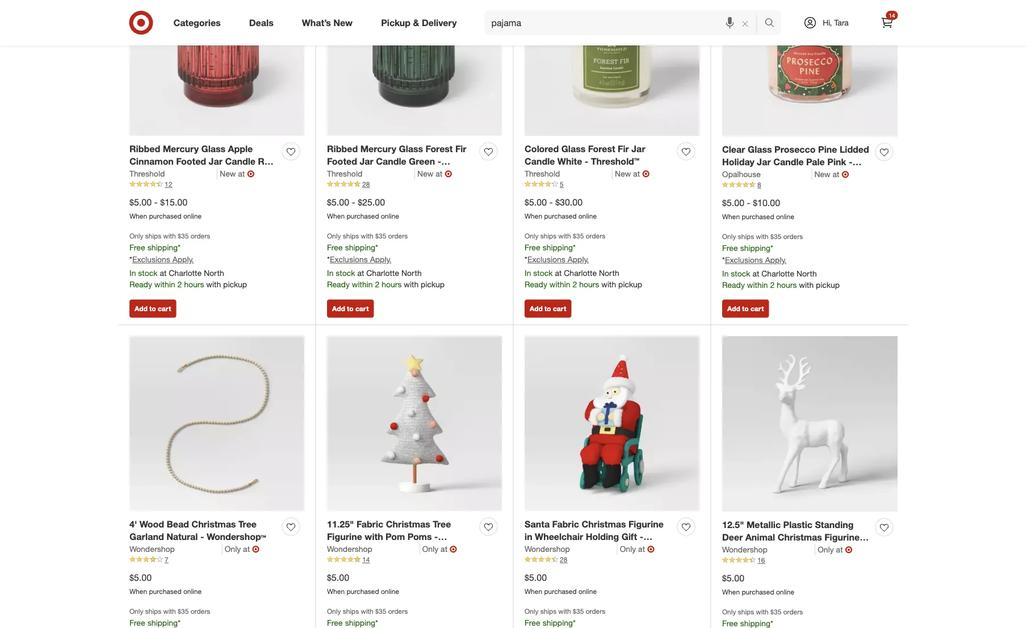 Task type: locate. For each thing, give the bounding box(es) containing it.
threshold link up $25.00 in the top left of the page
[[327, 168, 415, 180]]

threshold link for $25.00
[[327, 168, 415, 180]]

4 add to cart button from the left
[[723, 300, 769, 318]]

2 horizontal spatial threshold link
[[525, 168, 613, 180]]

2 fabric from the left
[[553, 519, 579, 530]]

glass right the colored
[[562, 143, 586, 154]]

free for santa fabric christmas figurine in wheelchair holding gift - wondershop™
[[525, 618, 541, 628]]

12
[[165, 180, 172, 189]]

animal
[[746, 532, 776, 543]]

ships for 11.25" fabric christmas tree figurine with pom poms - wondershop™ silver
[[343, 607, 359, 616]]

mercury inside ribbed mercury glass apple cinnamon footed jar candle red - threshold™
[[163, 143, 199, 154]]

28 link for candle
[[327, 180, 502, 190]]

$5.00 when purchased online down silver
[[327, 573, 399, 596]]

new at ¬ down pink
[[815, 169, 850, 180]]

3 threshold from the left
[[525, 169, 560, 179]]

ready for $5.00 - $25.00
[[327, 280, 350, 290]]

free for clear glass prosecco pine lidded holiday jar candle pale pink - opalhouse™
[[723, 243, 738, 253]]

exclusions apply. link for $25.00
[[330, 255, 392, 265]]

exclusions down $5.00 - $30.00 when purchased online
[[528, 255, 566, 265]]

only ships with $35 orders free shipping * * exclusions apply. in stock at  charlotte north ready within 2 hours with pickup for $5.00 - $30.00
[[525, 232, 643, 290]]

apply. down $5.00 - $25.00 when purchased online
[[370, 255, 392, 265]]

28 down wheelchair
[[560, 556, 568, 564]]

1 add to cart from the left
[[135, 305, 171, 313]]

threshold link up 5
[[525, 168, 613, 180]]

gift
[[622, 532, 638, 543]]

wondershop™ inside the 12.5" metallic plastic standing deer animal christmas figurine - wondershop™ white
[[723, 545, 782, 556]]

3 add to cart from the left
[[530, 305, 567, 313]]

$5.00 inside $5.00 - $10.00 when purchased online
[[723, 198, 745, 209]]

$30.00
[[556, 197, 583, 208]]

free for ribbed mercury glass apple cinnamon footed jar candle red - threshold™
[[130, 243, 145, 253]]

¬ for 12.5" metallic plastic standing deer animal christmas figurine - wondershop™ white
[[846, 544, 853, 556]]

0 horizontal spatial white
[[558, 156, 582, 167]]

add to cart for $30.00
[[530, 305, 567, 313]]

pine
[[819, 144, 838, 155]]

threshold for colored glass forest fir jar candle white - threshold™
[[525, 169, 560, 179]]

14 link
[[875, 10, 900, 35], [327, 555, 502, 565]]

threshold up $25.00 in the top left of the page
[[327, 169, 363, 179]]

2
[[178, 280, 182, 290], [375, 280, 380, 290], [573, 280, 577, 290], [771, 280, 775, 290]]

colored glass forest fir jar candle white - threshold™ image
[[525, 0, 700, 136], [525, 0, 700, 136]]

apply. for $30.00
[[568, 255, 589, 265]]

add to cart button for $15.00
[[130, 300, 176, 318]]

only ships with $35 orders free shipping *
[[130, 607, 210, 628], [327, 607, 408, 628], [525, 607, 606, 628]]

$5.00 down in
[[525, 573, 547, 584]]

holiday
[[723, 157, 755, 168]]

3 cart from the left
[[553, 305, 567, 313]]

prosecco
[[775, 144, 816, 155]]

orders for tree
[[388, 607, 408, 616]]

fir
[[456, 143, 467, 154], [618, 143, 629, 154]]

1 horizontal spatial footed
[[327, 156, 357, 167]]

2 horizontal spatial figurine
[[825, 532, 860, 543]]

christmas inside 4' wood bead christmas tree garland natural - wondershop™
[[192, 519, 236, 530]]

$5.00 down opalhouse
[[723, 198, 745, 209]]

footed up 12 link
[[176, 156, 206, 167]]

-
[[438, 156, 442, 167], [585, 156, 589, 167], [849, 157, 853, 168], [130, 169, 133, 180], [154, 197, 158, 208], [352, 197, 355, 208], [550, 197, 553, 208], [747, 198, 751, 209], [201, 532, 204, 543], [435, 532, 438, 543], [640, 532, 644, 543], [863, 532, 866, 543]]

glass inside colored glass forest fir jar candle white - threshold™
[[562, 143, 586, 154]]

only ships with $35 orders free shipping * * exclusions apply. in stock at  charlotte north ready within 2 hours with pickup down $5.00 - $25.00 when purchased online
[[327, 232, 445, 290]]

2 horizontal spatial only ships with $35 orders free shipping *
[[525, 607, 606, 628]]

What can we help you find? suggestions appear below search field
[[485, 10, 768, 35]]

wondershop™ inside santa fabric christmas figurine in wheelchair holding gift - wondershop™
[[525, 545, 584, 556]]

28
[[362, 180, 370, 189], [560, 556, 568, 564]]

4 add from the left
[[728, 305, 741, 313]]

2 tree from the left
[[433, 519, 451, 530]]

1 only ships with $35 orders free shipping * from the left
[[130, 607, 210, 628]]

candle inside ribbed mercury glass forest fir footed jar candle green - threshold™
[[376, 156, 407, 167]]

1 forest from the left
[[426, 143, 453, 154]]

jar up $25.00 in the top left of the page
[[360, 156, 374, 167]]

new at ¬ up 12 link
[[220, 168, 255, 179]]

fabric up wheelchair
[[553, 519, 579, 530]]

exclusions apply. link down $5.00 - $25.00 when purchased online
[[330, 255, 392, 265]]

ribbed inside ribbed mercury glass apple cinnamon footed jar candle red - threshold™
[[130, 143, 160, 154]]

1 horizontal spatial threshold™
[[327, 169, 376, 180]]

online inside $5.00 - $30.00 when purchased online
[[579, 212, 597, 221]]

4' wood bead christmas tree garland natural - wondershop™ image
[[130, 336, 305, 511], [130, 336, 305, 511]]

new up 12 link
[[220, 169, 236, 179]]

exclusions for $30.00
[[528, 255, 566, 265]]

jar inside ribbed mercury glass forest fir footed jar candle green - threshold™
[[360, 156, 374, 167]]

add to cart button for $10.00
[[723, 300, 769, 318]]

north for $5.00 - $25.00
[[402, 268, 422, 278]]

0 horizontal spatial figurine
[[327, 532, 362, 543]]

charlotte for $30.00
[[564, 268, 597, 278]]

$5.00 inside $5.00 - $30.00 when purchased online
[[525, 197, 547, 208]]

glass up holiday
[[748, 144, 772, 155]]

footed inside ribbed mercury glass forest fir footed jar candle green - threshold™
[[327, 156, 357, 167]]

forest up 5 link
[[588, 143, 616, 154]]

4'
[[130, 519, 137, 530]]

in
[[130, 268, 136, 278], [327, 268, 334, 278], [525, 268, 531, 278], [723, 269, 729, 279]]

1 horizontal spatial threshold
[[327, 169, 363, 179]]

threshold link up 12
[[130, 168, 218, 180]]

$35 for 4' wood bead christmas tree garland natural - wondershop™
[[178, 607, 189, 616]]

wondershop link for wheelchair
[[525, 544, 618, 555]]

threshold™ inside colored glass forest fir jar candle white - threshold™
[[591, 156, 640, 167]]

online inside $5.00 - $25.00 when purchased online
[[381, 212, 399, 221]]

1 horizontal spatial threshold link
[[327, 168, 415, 180]]

add for $5.00 - $30.00
[[530, 305, 543, 313]]

$5.00 when purchased online down '16'
[[723, 573, 795, 597]]

wondershop™
[[207, 532, 266, 543], [327, 545, 387, 556], [525, 545, 584, 556], [723, 545, 782, 556]]

only at ¬ down standing
[[818, 544, 853, 556]]

11.25" fabric christmas tree figurine with pom poms - wondershop™ silver image
[[327, 336, 502, 511], [327, 336, 502, 511]]

1 horizontal spatial fir
[[618, 143, 629, 154]]

wondershop down wheelchair
[[525, 545, 570, 554]]

¬ for colored glass forest fir jar candle white - threshold™
[[643, 168, 650, 179]]

figurine down 11.25"
[[327, 532, 362, 543]]

glass left 'apple'
[[201, 143, 226, 154]]

to
[[149, 305, 156, 313], [347, 305, 354, 313], [545, 305, 551, 313], [743, 305, 749, 313]]

exclusions down $5.00 - $15.00 when purchased online
[[132, 255, 170, 265]]

wondershop™ down animal
[[723, 545, 782, 556]]

0 horizontal spatial 28
[[362, 180, 370, 189]]

new up 5 link
[[615, 169, 631, 179]]

glass
[[201, 143, 226, 154], [399, 143, 423, 154], [562, 143, 586, 154], [748, 144, 772, 155]]

glass inside ribbed mercury glass apple cinnamon footed jar candle red - threshold™
[[201, 143, 226, 154]]

in for $5.00 - $10.00
[[723, 269, 729, 279]]

$5.00 - $25.00 when purchased online
[[327, 197, 399, 221]]

tree inside 4' wood bead christmas tree garland natural - wondershop™
[[239, 519, 257, 530]]

apply. down $5.00 - $10.00 when purchased online
[[766, 255, 787, 265]]

only at ¬ up 7 link
[[225, 544, 260, 555]]

3 to from the left
[[545, 305, 551, 313]]

fabric inside "11.25" fabric christmas tree figurine with pom poms - wondershop™ silver"
[[357, 519, 384, 530]]

wondershop link down pom
[[327, 544, 420, 555]]

0 horizontal spatial fabric
[[357, 519, 384, 530]]

12.5" metallic plastic standing deer animal christmas figurine - wondershop™ white
[[723, 519, 866, 556]]

2 add to cart button from the left
[[327, 300, 374, 318]]

¬ for clear glass prosecco pine lidded holiday jar candle pale pink - opalhouse™
[[842, 169, 850, 180]]

to for $10.00
[[743, 305, 749, 313]]

1 vertical spatial 28
[[560, 556, 568, 564]]

glass up green
[[399, 143, 423, 154]]

only ships with $35 orders free shipping * * exclusions apply. in stock at  charlotte north ready within 2 hours with pickup down $5.00 - $30.00 when purchased online
[[525, 232, 643, 290]]

0 vertical spatial 28
[[362, 180, 370, 189]]

candle for clear glass prosecco pine lidded holiday jar candle pale pink - opalhouse™
[[774, 157, 804, 168]]

1 mercury from the left
[[163, 143, 199, 154]]

online down $15.00
[[183, 212, 202, 221]]

0 horizontal spatial footed
[[176, 156, 206, 167]]

¬ for 4' wood bead christmas tree garland natural - wondershop™
[[252, 544, 260, 555]]

at
[[238, 169, 245, 179], [436, 169, 443, 179], [634, 169, 640, 179], [833, 170, 840, 179], [160, 268, 167, 278], [358, 268, 364, 278], [555, 268, 562, 278], [753, 269, 760, 279], [243, 545, 250, 554], [441, 545, 448, 554], [639, 545, 645, 554], [837, 545, 843, 555]]

1 add to cart button from the left
[[130, 300, 176, 318]]

only ships with $35 orders free shipping * * exclusions apply. in stock at  charlotte north ready within 2 hours with pickup down $5.00 - $15.00 when purchased online
[[130, 232, 247, 290]]

4 to from the left
[[743, 305, 749, 313]]

14 link down poms
[[327, 555, 502, 565]]

1 ribbed from the left
[[130, 143, 160, 154]]

charlotte
[[169, 268, 202, 278], [367, 268, 399, 278], [564, 268, 597, 278], [762, 269, 795, 279]]

$5.00 for 12.5" metallic plastic standing deer animal christmas figurine - wondershop™ white
[[723, 573, 745, 584]]

$5.00 left $15.00
[[130, 197, 152, 208]]

1 add from the left
[[135, 305, 148, 313]]

jar inside ribbed mercury glass apple cinnamon footed jar candle red - threshold™
[[209, 156, 223, 167]]

new at ¬ down green
[[418, 168, 452, 179]]

0 horizontal spatial mercury
[[163, 143, 199, 154]]

3 only ships with $35 orders free shipping * from the left
[[525, 607, 606, 628]]

christmas up "holding"
[[582, 519, 626, 530]]

ribbed mercury glass forest fir footed jar candle green - threshold™ image
[[327, 0, 502, 136], [327, 0, 502, 136]]

$5.00 when purchased online down 7 at the left bottom of page
[[130, 573, 202, 596]]

only ships with $35 orders free shipping * * exclusions apply. in stock at  charlotte north ready within 2 hours with pickup down $5.00 - $10.00 when purchased online
[[723, 233, 840, 290]]

1 horizontal spatial 14
[[889, 12, 896, 19]]

wondershop™ down 11.25"
[[327, 545, 387, 556]]

1 horizontal spatial mercury
[[361, 143, 397, 154]]

new for ribbed mercury glass forest fir footed jar candle green - threshold™
[[418, 169, 434, 179]]

0 vertical spatial white
[[558, 156, 582, 167]]

figurine inside the 12.5" metallic plastic standing deer animal christmas figurine - wondershop™ white
[[825, 532, 860, 543]]

2 add to cart from the left
[[332, 305, 369, 313]]

mercury inside ribbed mercury glass forest fir footed jar candle green - threshold™
[[361, 143, 397, 154]]

ribbed mercury glass apple cinnamon footed jar candle red - threshold™ link
[[130, 142, 278, 180]]

14 link right tara at the right top of page
[[875, 10, 900, 35]]

when
[[130, 212, 147, 221], [327, 212, 345, 221], [525, 212, 543, 221], [723, 213, 740, 221], [130, 588, 147, 596], [327, 588, 345, 596], [525, 588, 543, 596], [723, 588, 740, 597]]

only at ¬ down poms
[[423, 544, 457, 555]]

wondershop™ for figurine
[[327, 545, 387, 556]]

threshold down cinnamon
[[130, 169, 165, 179]]

1 fabric from the left
[[357, 519, 384, 530]]

figurine up gift
[[629, 519, 664, 530]]

candle down prosecco
[[774, 157, 804, 168]]

exclusions apply. link for $10.00
[[725, 255, 787, 265]]

$5.00 when purchased online for wheelchair
[[525, 573, 597, 596]]

white down plastic
[[785, 545, 809, 556]]

threshold link
[[130, 168, 218, 180], [327, 168, 415, 180], [525, 168, 613, 180]]

new inside the 'what's new' link
[[334, 17, 353, 28]]

delivery
[[422, 17, 457, 28]]

$35 for colored glass forest fir jar candle white - threshold™
[[573, 232, 584, 240]]

christmas inside the 12.5" metallic plastic standing deer animal christmas figurine - wondershop™ white
[[778, 532, 823, 543]]

- inside "11.25" fabric christmas tree figurine with pom poms - wondershop™ silver"
[[435, 532, 438, 543]]

hours for $5.00 - $10.00
[[777, 280, 797, 290]]

$5.00 down deer
[[723, 573, 745, 584]]

candle
[[225, 156, 256, 167], [376, 156, 407, 167], [525, 156, 555, 167], [774, 157, 804, 168]]

free for 4' wood bead christmas tree garland natural - wondershop™
[[130, 618, 145, 628]]

tree
[[239, 519, 257, 530], [433, 519, 451, 530]]

0 horizontal spatial threshold™
[[136, 169, 184, 180]]

wondershop link down wheelchair
[[525, 544, 618, 555]]

footed inside ribbed mercury glass apple cinnamon footed jar candle red - threshold™
[[176, 156, 206, 167]]

2 fir from the left
[[618, 143, 629, 154]]

threshold up 5
[[525, 169, 560, 179]]

1 cart from the left
[[158, 305, 171, 313]]

1 horizontal spatial forest
[[588, 143, 616, 154]]

exclusions
[[132, 255, 170, 265], [330, 255, 368, 265], [528, 255, 566, 265], [725, 255, 763, 265]]

only ships with $35 orders free shipping * for with
[[327, 607, 408, 628]]

- inside 4' wood bead christmas tree garland natural - wondershop™
[[201, 532, 204, 543]]

when inside $5.00 - $10.00 when purchased online
[[723, 213, 740, 221]]

apply. down $5.00 - $30.00 when purchased online
[[568, 255, 589, 265]]

2 ribbed from the left
[[327, 143, 358, 154]]

fabric
[[357, 519, 384, 530], [553, 519, 579, 530]]

$5.00 when purchased online
[[130, 573, 202, 596], [327, 573, 399, 596], [525, 573, 597, 596], [723, 573, 795, 597]]

$5.00
[[130, 197, 152, 208], [327, 197, 349, 208], [525, 197, 547, 208], [723, 198, 745, 209], [130, 573, 152, 584], [327, 573, 349, 584], [525, 573, 547, 584], [723, 573, 745, 584]]

santa fabric christmas figurine in wheelchair holding gift - wondershop™ image
[[525, 336, 700, 511], [525, 336, 700, 511]]

0 horizontal spatial 28 link
[[327, 180, 502, 190]]

1 threshold from the left
[[130, 169, 165, 179]]

exclusions for $10.00
[[725, 255, 763, 265]]

new down green
[[418, 169, 434, 179]]

$5.00 when purchased online down wheelchair
[[525, 573, 597, 596]]

4 add to cart from the left
[[728, 305, 764, 313]]

mercury up $25.00 in the top left of the page
[[361, 143, 397, 154]]

1 vertical spatial 14 link
[[327, 555, 502, 565]]

1 vertical spatial 28 link
[[525, 555, 700, 565]]

3 threshold link from the left
[[525, 168, 613, 180]]

2 mercury from the left
[[361, 143, 397, 154]]

hi, tara
[[823, 18, 849, 28]]

threshold
[[130, 169, 165, 179], [327, 169, 363, 179], [525, 169, 560, 179]]

jar up opalhouse link
[[757, 157, 771, 168]]

threshold™ down cinnamon
[[136, 169, 184, 180]]

exclusions apply. link down $5.00 - $15.00 when purchased online
[[132, 255, 194, 265]]

footed for $5.00 - $25.00
[[327, 156, 357, 167]]

ready for $5.00 - $10.00
[[723, 280, 745, 290]]

exclusions apply. link down $5.00 - $30.00 when purchased online
[[528, 255, 589, 265]]

white inside the 12.5" metallic plastic standing deer animal christmas figurine - wondershop™ white
[[785, 545, 809, 556]]

exclusions apply. link
[[132, 255, 194, 265], [330, 255, 392, 265], [528, 255, 589, 265], [725, 255, 787, 265]]

wondershop™ inside "11.25" fabric christmas tree figurine with pom poms - wondershop™ silver"
[[327, 545, 387, 556]]

1 horizontal spatial tree
[[433, 519, 451, 530]]

mercury
[[163, 143, 199, 154], [361, 143, 397, 154]]

3 add to cart button from the left
[[525, 300, 572, 318]]

$5.00 for 11.25" fabric christmas tree figurine with pom poms - wondershop™ silver
[[327, 573, 349, 584]]

threshold™
[[591, 156, 640, 167], [136, 169, 184, 180], [327, 169, 376, 180]]

1 horizontal spatial ribbed
[[327, 143, 358, 154]]

wondershop link down natural
[[130, 544, 223, 555]]

1 horizontal spatial 28 link
[[525, 555, 700, 565]]

add for $5.00 - $10.00
[[728, 305, 741, 313]]

wondershop
[[130, 545, 175, 554], [327, 545, 373, 554], [525, 545, 570, 554], [723, 545, 768, 555]]

wondershop down 11.25"
[[327, 545, 373, 554]]

14 right tara at the right top of page
[[889, 12, 896, 19]]

¬
[[247, 168, 255, 179], [445, 168, 452, 179], [643, 168, 650, 179], [842, 169, 850, 180], [252, 544, 260, 555], [450, 544, 457, 555], [648, 544, 655, 555], [846, 544, 853, 556]]

apply. for $25.00
[[370, 255, 392, 265]]

fabric inside santa fabric christmas figurine in wheelchair holding gift - wondershop™
[[553, 519, 579, 530]]

wondershop™ up 7 link
[[207, 532, 266, 543]]

holding
[[586, 532, 619, 543]]

tara
[[835, 18, 849, 28]]

christmas up poms
[[386, 519, 431, 530]]

orders
[[191, 232, 210, 240], [388, 232, 408, 240], [586, 232, 606, 240], [784, 233, 803, 241], [191, 607, 210, 616], [388, 607, 408, 616], [586, 607, 606, 616], [784, 608, 803, 617]]

threshold™ for ribbed mercury glass forest fir footed jar candle green - threshold™
[[327, 169, 376, 180]]

add for $5.00 - $15.00
[[135, 305, 148, 313]]

online down 7 link
[[183, 588, 202, 596]]

1 horizontal spatial fabric
[[553, 519, 579, 530]]

deals link
[[240, 10, 288, 35]]

tree inside "11.25" fabric christmas tree figurine with pom poms - wondershop™ silver"
[[433, 519, 451, 530]]

wondershop™ for in
[[525, 545, 584, 556]]

online down $25.00 in the top left of the page
[[381, 212, 399, 221]]

exclusions apply. link down $5.00 - $10.00 when purchased online
[[725, 255, 787, 265]]

new at ¬ for threshold™
[[615, 168, 650, 179]]

only at ¬
[[225, 544, 260, 555], [423, 544, 457, 555], [620, 544, 655, 555], [818, 544, 853, 556]]

&
[[413, 17, 420, 28]]

forest
[[426, 143, 453, 154], [588, 143, 616, 154]]

new
[[334, 17, 353, 28], [220, 169, 236, 179], [418, 169, 434, 179], [615, 169, 631, 179], [815, 170, 831, 179]]

cart for $15.00
[[158, 305, 171, 313]]

figurine
[[629, 519, 664, 530], [327, 532, 362, 543], [825, 532, 860, 543]]

$5.00 when purchased online for garland
[[130, 573, 202, 596]]

$5.00 for santa fabric christmas figurine in wheelchair holding gift - wondershop™
[[525, 573, 547, 584]]

0 horizontal spatial threshold link
[[130, 168, 218, 180]]

0 vertical spatial 28 link
[[327, 180, 502, 190]]

wondershop down deer
[[723, 545, 768, 555]]

2 threshold from the left
[[327, 169, 363, 179]]

wondershop™ inside 4' wood bead christmas tree garland natural - wondershop™
[[207, 532, 266, 543]]

2 to from the left
[[347, 305, 354, 313]]

shipping for colored glass forest fir jar candle white - threshold™
[[543, 243, 573, 253]]

green
[[409, 156, 435, 167]]

candle down 'apple'
[[225, 156, 256, 167]]

candle left green
[[376, 156, 407, 167]]

0 vertical spatial 14 link
[[875, 10, 900, 35]]

fabric right 11.25"
[[357, 519, 384, 530]]

what's
[[302, 17, 331, 28]]

silver
[[389, 545, 413, 556]]

- inside colored glass forest fir jar candle white - threshold™
[[585, 156, 589, 167]]

jar
[[632, 143, 646, 154], [209, 156, 223, 167], [360, 156, 374, 167], [757, 157, 771, 168]]

ships for ribbed mercury glass forest fir footed jar candle green - threshold™
[[343, 232, 359, 240]]

1 vertical spatial 14
[[362, 556, 370, 564]]

plastic
[[784, 519, 813, 530]]

apply. down $5.00 - $15.00 when purchased online
[[173, 255, 194, 265]]

threshold™ inside ribbed mercury glass apple cinnamon footed jar candle red - threshold™
[[136, 169, 184, 180]]

ribbed mercury glass forest fir footed jar candle green - threshold™
[[327, 143, 467, 180]]

free for ribbed mercury glass forest fir footed jar candle green - threshold™
[[327, 243, 343, 253]]

metallic
[[747, 519, 781, 530]]

jar inside clear glass prosecco pine lidded holiday jar candle pale pink - opalhouse™
[[757, 157, 771, 168]]

2 cart from the left
[[356, 305, 369, 313]]

*
[[178, 243, 181, 253], [376, 243, 378, 253], [573, 243, 576, 253], [771, 243, 774, 253], [130, 255, 132, 265], [327, 255, 330, 265], [525, 255, 528, 265], [723, 255, 725, 265], [178, 618, 181, 628], [376, 618, 378, 628], [573, 618, 576, 628]]

christmas down plastic
[[778, 532, 823, 543]]

¬ for ribbed mercury glass apple cinnamon footed jar candle red - threshold™
[[247, 168, 255, 179]]

$5.00 down "garland"
[[130, 573, 152, 584]]

0 horizontal spatial forest
[[426, 143, 453, 154]]

1 threshold link from the left
[[130, 168, 218, 180]]

$5.00 down 11.25"
[[327, 573, 349, 584]]

cart
[[158, 305, 171, 313], [356, 305, 369, 313], [553, 305, 567, 313], [751, 305, 764, 313]]

shipping for 4' wood bead christmas tree garland natural - wondershop™
[[147, 618, 178, 628]]

with inside "11.25" fabric christmas tree figurine with pom poms - wondershop™ silver"
[[365, 532, 383, 543]]

when inside $5.00 - $25.00 when purchased online
[[327, 212, 345, 221]]

ribbed mercury glass apple cinnamon footed jar candle red - threshold™ image
[[130, 0, 305, 136], [130, 0, 305, 136]]

candle down the colored
[[525, 156, 555, 167]]

threshold™ up 5 link
[[591, 156, 640, 167]]

new for colored glass forest fir jar candle white - threshold™
[[615, 169, 631, 179]]

1 footed from the left
[[176, 156, 206, 167]]

$5.00 inside $5.00 - $15.00 when purchased online
[[130, 197, 152, 208]]

- inside $5.00 - $10.00 when purchased online
[[747, 198, 751, 209]]

orders for christmas
[[191, 607, 210, 616]]

1 horizontal spatial figurine
[[629, 519, 664, 530]]

wondershop link for animal
[[723, 545, 816, 556]]

0 horizontal spatial ribbed
[[130, 143, 160, 154]]

new at ¬
[[220, 168, 255, 179], [418, 168, 452, 179], [615, 168, 650, 179], [815, 169, 850, 180]]

4 cart from the left
[[751, 305, 764, 313]]

$5.00 for 4' wood bead christmas tree garland natural - wondershop™
[[130, 573, 152, 584]]

wondershop™ down wheelchair
[[525, 545, 584, 556]]

white up 5
[[558, 156, 582, 167]]

2 horizontal spatial threshold™
[[591, 156, 640, 167]]

ships for 4' wood bead christmas tree garland natural - wondershop™
[[145, 607, 161, 616]]

candle inside clear glass prosecco pine lidded holiday jar candle pale pink - opalhouse™
[[774, 157, 804, 168]]

1 horizontal spatial only ships with $35 orders free shipping *
[[327, 607, 408, 628]]

clear glass prosecco pine lidded holiday jar candle pale pink - opalhouse™ image
[[723, 0, 898, 136], [723, 0, 898, 136]]

ribbed inside ribbed mercury glass forest fir footed jar candle green - threshold™
[[327, 143, 358, 154]]

white
[[558, 156, 582, 167], [785, 545, 809, 556]]

figurine inside "11.25" fabric christmas tree figurine with pom poms - wondershop™ silver"
[[327, 532, 362, 543]]

1 vertical spatial white
[[785, 545, 809, 556]]

28 link down "holding"
[[525, 555, 700, 565]]

- inside $5.00 - $15.00 when purchased online
[[154, 197, 158, 208]]

12.5" metallic plastic standing deer animal christmas figurine - wondershop™ white image
[[723, 336, 898, 512], [723, 336, 898, 512]]

¬ for santa fabric christmas figurine in wheelchair holding gift - wondershop™
[[648, 544, 655, 555]]

christmas inside santa fabric christmas figurine in wheelchair holding gift - wondershop™
[[582, 519, 626, 530]]

2 for $25.00
[[375, 280, 380, 290]]

hours
[[184, 280, 204, 290], [382, 280, 402, 290], [580, 280, 600, 290], [777, 280, 797, 290]]

1 to from the left
[[149, 305, 156, 313]]

orders for apple
[[191, 232, 210, 240]]

footed up $5.00 - $25.00 when purchased online
[[327, 156, 357, 167]]

with
[[163, 232, 176, 240], [361, 232, 374, 240], [559, 232, 571, 240], [756, 233, 769, 241], [206, 280, 221, 290], [404, 280, 419, 290], [602, 280, 617, 290], [799, 280, 814, 290], [365, 532, 383, 543], [163, 607, 176, 616], [361, 607, 374, 616], [559, 607, 571, 616], [756, 608, 769, 617]]

new down pale
[[815, 170, 831, 179]]

2 forest from the left
[[588, 143, 616, 154]]

poms
[[408, 532, 432, 543]]

1 horizontal spatial white
[[785, 545, 809, 556]]

0 horizontal spatial fir
[[456, 143, 467, 154]]

2 add from the left
[[332, 305, 345, 313]]

clear glass prosecco pine lidded holiday jar candle pale pink - opalhouse™
[[723, 144, 870, 181]]

threshold™ inside ribbed mercury glass forest fir footed jar candle green - threshold™
[[327, 169, 376, 180]]

online down $10.00 at top right
[[777, 213, 795, 221]]

jar for clear glass prosecco pine lidded holiday jar candle pale pink - opalhouse™
[[757, 157, 771, 168]]

2 horizontal spatial threshold
[[525, 169, 560, 179]]

$5.00 left $25.00 in the top left of the page
[[327, 197, 349, 208]]

glass inside clear glass prosecco pine lidded holiday jar candle pale pink - opalhouse™
[[748, 144, 772, 155]]

add to cart button
[[130, 300, 176, 318], [327, 300, 374, 318], [525, 300, 572, 318], [723, 300, 769, 318]]

add to cart
[[135, 305, 171, 313], [332, 305, 369, 313], [530, 305, 567, 313], [728, 305, 764, 313]]

candle inside ribbed mercury glass apple cinnamon footed jar candle red - threshold™
[[225, 156, 256, 167]]

deer
[[723, 532, 743, 543]]

2 footed from the left
[[327, 156, 357, 167]]

within for $15.00
[[154, 280, 175, 290]]

exclusions down $5.00 - $10.00 when purchased online
[[725, 255, 763, 265]]

wondershop link up '16'
[[723, 545, 816, 556]]

1 fir from the left
[[456, 143, 467, 154]]

7
[[165, 556, 169, 564]]

ribbed
[[130, 143, 160, 154], [327, 143, 358, 154]]

orders for fir
[[586, 232, 606, 240]]

online down santa fabric christmas figurine in wheelchair holding gift - wondershop™
[[579, 588, 597, 596]]

$5.00 inside $5.00 - $25.00 when purchased online
[[327, 197, 349, 208]]

add
[[135, 305, 148, 313], [332, 305, 345, 313], [530, 305, 543, 313], [728, 305, 741, 313]]

12 link
[[130, 180, 305, 190]]

0 horizontal spatial 14
[[362, 556, 370, 564]]

1 tree from the left
[[239, 519, 257, 530]]

figurine down standing
[[825, 532, 860, 543]]

2 threshold link from the left
[[327, 168, 415, 180]]

$5.00 left $30.00
[[525, 197, 547, 208]]

4' wood bead christmas tree garland natural - wondershop™
[[130, 519, 266, 543]]

0 horizontal spatial threshold
[[130, 169, 165, 179]]

exclusions down $5.00 - $25.00 when purchased online
[[330, 255, 368, 265]]

0 horizontal spatial tree
[[239, 519, 257, 530]]

2 for $10.00
[[771, 280, 775, 290]]

28 link
[[327, 180, 502, 190], [525, 555, 700, 565]]

2 only ships with $35 orders free shipping * from the left
[[327, 607, 408, 628]]

- inside $5.00 - $25.00 when purchased online
[[352, 197, 355, 208]]

$35
[[178, 232, 189, 240], [376, 232, 387, 240], [573, 232, 584, 240], [771, 233, 782, 241], [178, 607, 189, 616], [376, 607, 387, 616], [573, 607, 584, 616], [771, 608, 782, 617]]

jar up 5 link
[[632, 143, 646, 154]]

threshold™ up $25.00 in the top left of the page
[[327, 169, 376, 180]]

ready for $5.00 - $15.00
[[130, 280, 152, 290]]

1 horizontal spatial 14 link
[[875, 10, 900, 35]]

new right what's
[[334, 17, 353, 28]]

mercury up cinnamon
[[163, 143, 199, 154]]

1 horizontal spatial 28
[[560, 556, 568, 564]]

0 horizontal spatial only ships with $35 orders free shipping *
[[130, 607, 210, 628]]

wondershop down "garland"
[[130, 545, 175, 554]]

3 add from the left
[[530, 305, 543, 313]]

28 for $5.00
[[560, 556, 568, 564]]

only at ¬ down gift
[[620, 544, 655, 555]]

wondershop™ for deer
[[723, 545, 782, 556]]

28 up $25.00 in the top left of the page
[[362, 180, 370, 189]]



Task type: describe. For each thing, give the bounding box(es) containing it.
red
[[258, 156, 275, 167]]

fir inside colored glass forest fir jar candle white - threshold™
[[618, 143, 629, 154]]

- inside ribbed mercury glass forest fir footed jar candle green - threshold™
[[438, 156, 442, 167]]

opalhouse
[[723, 170, 761, 179]]

categories
[[174, 17, 221, 28]]

16
[[758, 556, 765, 565]]

to for $30.00
[[545, 305, 551, 313]]

wood
[[140, 519, 164, 530]]

wheelchair
[[535, 532, 584, 543]]

cinnamon
[[130, 156, 174, 167]]

12.5"
[[723, 519, 745, 530]]

what's new
[[302, 17, 353, 28]]

- inside clear glass prosecco pine lidded holiday jar candle pale pink - opalhouse™
[[849, 157, 853, 168]]

pickup for $5.00 - $30.00
[[619, 280, 643, 290]]

wondershop for with
[[327, 545, 373, 554]]

5 link
[[525, 180, 700, 190]]

11.25" fabric christmas tree figurine with pom poms - wondershop™ silver link
[[327, 518, 476, 556]]

exclusions apply. link for $15.00
[[132, 255, 194, 265]]

search
[[760, 18, 787, 29]]

hours for $5.00 - $15.00
[[184, 280, 204, 290]]

11.25" fabric christmas tree figurine with pom poms - wondershop™ silver
[[327, 519, 451, 556]]

pale
[[807, 157, 825, 168]]

forest inside colored glass forest fir jar candle white - threshold™
[[588, 143, 616, 154]]

wondershop link for with
[[327, 544, 420, 555]]

- inside ribbed mercury glass apple cinnamon footed jar candle red - threshold™
[[130, 169, 133, 180]]

$5.00 for colored glass forest fir jar candle white - threshold™
[[525, 197, 547, 208]]

¬ for 11.25" fabric christmas tree figurine with pom poms - wondershop™ silver
[[450, 544, 457, 555]]

$5.00 for ribbed mercury glass forest fir footed jar candle green - threshold™
[[327, 197, 349, 208]]

$5.00 - $10.00 when purchased online
[[723, 198, 795, 221]]

purchased inside $5.00 - $25.00 when purchased online
[[347, 212, 379, 221]]

exclusions for $25.00
[[330, 255, 368, 265]]

- inside the 12.5" metallic plastic standing deer animal christmas figurine - wondershop™ white
[[863, 532, 866, 543]]

cart for $30.00
[[553, 305, 567, 313]]

online up only ships with $35 orders
[[777, 588, 795, 597]]

pickup & delivery link
[[372, 10, 471, 35]]

clear
[[723, 144, 746, 155]]

within for $25.00
[[352, 280, 373, 290]]

$5.00 when purchased online for animal
[[723, 573, 795, 597]]

threshold link for $15.00
[[130, 168, 218, 180]]

online down silver
[[381, 588, 399, 596]]

only at ¬ for figurine
[[818, 544, 853, 556]]

fir inside ribbed mercury glass forest fir footed jar candle green - threshold™
[[456, 143, 467, 154]]

2 for $15.00
[[178, 280, 182, 290]]

threshold for ribbed mercury glass forest fir footed jar candle green - threshold™
[[327, 169, 363, 179]]

ribbed mercury glass apple cinnamon footed jar candle red - threshold™
[[130, 143, 275, 180]]

within for $10.00
[[747, 280, 768, 290]]

categories link
[[164, 10, 235, 35]]

search button
[[760, 10, 787, 37]]

ribbed for ribbed mercury glass apple cinnamon footed jar candle red - threshold™
[[130, 143, 160, 154]]

16 link
[[723, 556, 898, 566]]

santa fabric christmas figurine in wheelchair holding gift - wondershop™
[[525, 519, 664, 556]]

fabric for wheelchair
[[553, 519, 579, 530]]

$25.00
[[358, 197, 385, 208]]

lidded
[[840, 144, 870, 155]]

only ships with $35 orders free shipping * for garland
[[130, 607, 210, 628]]

in
[[525, 532, 533, 543]]

ships for ribbed mercury glass apple cinnamon footed jar candle red - threshold™
[[145, 232, 161, 240]]

to for $25.00
[[347, 305, 354, 313]]

only ships with $35 orders free shipping * * exclusions apply. in stock at  charlotte north ready within 2 hours with pickup for $5.00 - $15.00
[[130, 232, 247, 290]]

when inside $5.00 - $15.00 when purchased online
[[130, 212, 147, 221]]

$5.00 when purchased online for with
[[327, 573, 399, 596]]

charlotte for $25.00
[[367, 268, 399, 278]]

$10.00
[[753, 198, 781, 209]]

pom
[[386, 532, 405, 543]]

cart for $10.00
[[751, 305, 764, 313]]

shipping for ribbed mercury glass apple cinnamon footed jar candle red - threshold™
[[147, 243, 178, 253]]

$35 for ribbed mercury glass apple cinnamon footed jar candle red - threshold™
[[178, 232, 189, 240]]

$5.00 - $30.00 when purchased online
[[525, 197, 597, 221]]

stock for $25.00
[[336, 268, 355, 278]]

bead
[[167, 519, 189, 530]]

8
[[758, 181, 762, 189]]

clear glass prosecco pine lidded holiday jar candle pale pink - opalhouse™ link
[[723, 143, 871, 181]]

7 link
[[130, 555, 305, 565]]

christmas inside "11.25" fabric christmas tree figurine with pom poms - wondershop™ silver"
[[386, 519, 431, 530]]

wondershop for wheelchair
[[525, 545, 570, 554]]

12.5" metallic plastic standing deer animal christmas figurine - wondershop™ white link
[[723, 519, 871, 556]]

jar inside colored glass forest fir jar candle white - threshold™
[[632, 143, 646, 154]]

4' wood bead christmas tree garland natural - wondershop™ link
[[130, 518, 278, 544]]

pickup
[[381, 17, 411, 28]]

new for ribbed mercury glass apple cinnamon footed jar candle red - threshold™
[[220, 169, 236, 179]]

santa fabric christmas figurine in wheelchair holding gift - wondershop™ link
[[525, 518, 673, 556]]

cart for $25.00
[[356, 305, 369, 313]]

ready for $5.00 - $30.00
[[525, 280, 548, 290]]

0 vertical spatial 14
[[889, 12, 896, 19]]

santa
[[525, 519, 550, 530]]

garland
[[130, 532, 164, 543]]

apply. for $10.00
[[766, 255, 787, 265]]

$5.00 for clear glass prosecco pine lidded holiday jar candle pale pink - opalhouse™
[[723, 198, 745, 209]]

purchased inside $5.00 - $15.00 when purchased online
[[149, 212, 182, 221]]

north for $5.00 - $10.00
[[797, 269, 817, 279]]

only ships with $35 orders
[[723, 608, 803, 617]]

in for $5.00 - $30.00
[[525, 268, 531, 278]]

8 link
[[723, 180, 898, 190]]

- inside santa fabric christmas figurine in wheelchair holding gift - wondershop™
[[640, 532, 644, 543]]

28 link for gift
[[525, 555, 700, 565]]

stock for $30.00
[[534, 268, 553, 278]]

ribbed for ribbed mercury glass forest fir footed jar candle green - threshold™
[[327, 143, 358, 154]]

new at ¬ for red
[[220, 168, 255, 179]]

pickup for $5.00 - $15.00
[[223, 280, 247, 290]]

apply. for $15.00
[[173, 255, 194, 265]]

only at ¬ for poms
[[423, 544, 457, 555]]

threshold for ribbed mercury glass apple cinnamon footed jar candle red - threshold™
[[130, 169, 165, 179]]

figurine inside santa fabric christmas figurine in wheelchair holding gift - wondershop™
[[629, 519, 664, 530]]

$15.00
[[160, 197, 188, 208]]

threshold link for $30.00
[[525, 168, 613, 180]]

charlotte for $10.00
[[762, 269, 795, 279]]

add to cart button for $30.00
[[525, 300, 572, 318]]

opalhouse™
[[723, 170, 774, 181]]

0 horizontal spatial 14 link
[[327, 555, 502, 565]]

new at ¬ for green
[[418, 168, 452, 179]]

forest inside ribbed mercury glass forest fir footed jar candle green - threshold™
[[426, 143, 453, 154]]

orders for forest
[[388, 232, 408, 240]]

colored glass forest fir jar candle white - threshold™
[[525, 143, 646, 167]]

online inside $5.00 - $10.00 when purchased online
[[777, 213, 795, 221]]

colored glass forest fir jar candle white - threshold™ link
[[525, 142, 673, 168]]

new for clear glass prosecco pine lidded holiday jar candle pale pink - opalhouse™
[[815, 170, 831, 179]]

ships for clear glass prosecco pine lidded holiday jar candle pale pink - opalhouse™
[[738, 233, 755, 241]]

pickup & delivery
[[381, 17, 457, 28]]

5
[[560, 180, 564, 189]]

jar for ribbed mercury glass forest fir footed jar candle green - threshold™
[[360, 156, 374, 167]]

stock for $15.00
[[138, 268, 158, 278]]

ships for santa fabric christmas figurine in wheelchair holding gift - wondershop™
[[541, 607, 557, 616]]

11.25"
[[327, 519, 354, 530]]

mercury for forest
[[361, 143, 397, 154]]

standing
[[815, 519, 854, 530]]

when inside $5.00 - $30.00 when purchased online
[[525, 212, 543, 221]]

what's new link
[[292, 10, 367, 35]]

$5.00 for ribbed mercury glass apple cinnamon footed jar candle red - threshold™
[[130, 197, 152, 208]]

stock for $10.00
[[731, 269, 751, 279]]

opalhouse link
[[723, 169, 813, 180]]

hi,
[[823, 18, 832, 28]]

within for $30.00
[[550, 280, 571, 290]]

apple
[[228, 143, 253, 154]]

add to cart for $15.00
[[135, 305, 171, 313]]

wondershop for garland
[[130, 545, 175, 554]]

free for colored glass forest fir jar candle white - threshold™
[[525, 243, 541, 253]]

pink
[[828, 157, 847, 168]]

purchased inside $5.00 - $10.00 when purchased online
[[742, 213, 775, 221]]

threshold™ for ribbed mercury glass apple cinnamon footed jar candle red - threshold™
[[136, 169, 184, 180]]

white inside colored glass forest fir jar candle white - threshold™
[[558, 156, 582, 167]]

¬ for ribbed mercury glass forest fir footed jar candle green - threshold™
[[445, 168, 452, 179]]

online inside $5.00 - $15.00 when purchased online
[[183, 212, 202, 221]]

colored
[[525, 143, 559, 154]]

hours for $5.00 - $30.00
[[580, 280, 600, 290]]

candle inside colored glass forest fir jar candle white - threshold™
[[525, 156, 555, 167]]

$5.00 - $15.00 when purchased online
[[130, 197, 202, 221]]

shipping for 11.25" fabric christmas tree figurine with pom poms - wondershop™ silver
[[345, 618, 376, 628]]

ribbed mercury glass forest fir footed jar candle green - threshold™ link
[[327, 142, 476, 180]]

- inside $5.00 - $30.00 when purchased online
[[550, 197, 553, 208]]

glass inside ribbed mercury glass forest fir footed jar candle green - threshold™
[[399, 143, 423, 154]]

natural
[[167, 532, 198, 543]]

only ships with $35 orders free shipping * * exclusions apply. in stock at  charlotte north ready within 2 hours with pickup for $5.00 - $10.00
[[723, 233, 840, 290]]

add to cart for $10.00
[[728, 305, 764, 313]]

purchased inside $5.00 - $30.00 when purchased online
[[545, 212, 577, 221]]

candle for ribbed mercury glass forest fir footed jar candle green - threshold™
[[376, 156, 407, 167]]

orders for figurine
[[586, 607, 606, 616]]

deals
[[249, 17, 274, 28]]



Task type: vqa. For each thing, say whether or not it's contained in the screenshot.


